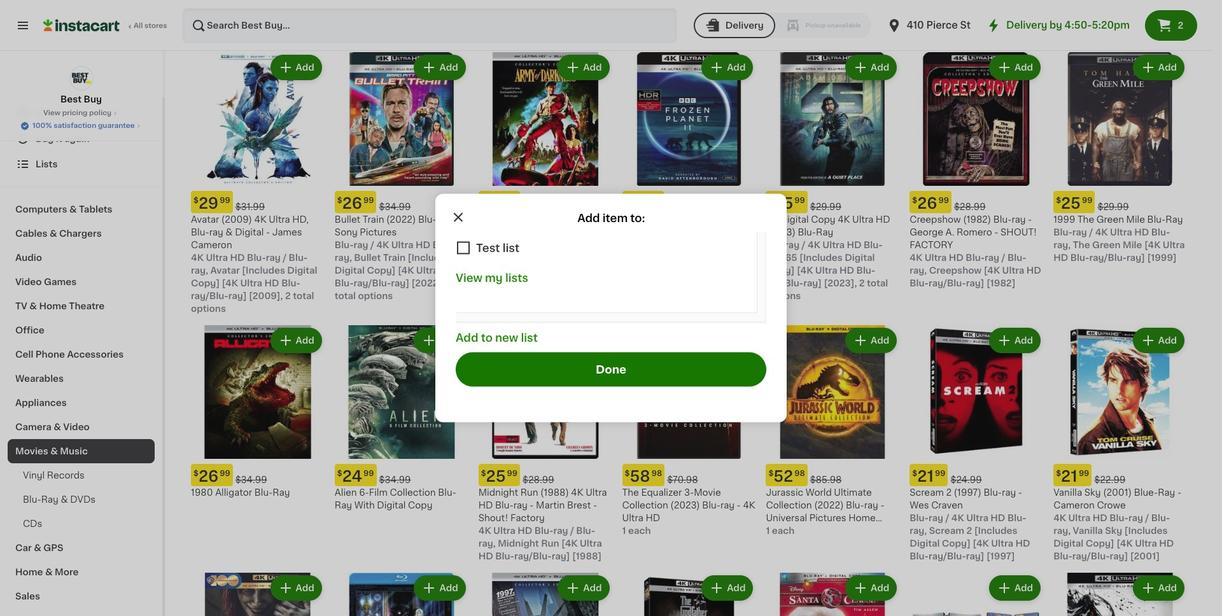 Task type: describe. For each thing, give the bounding box(es) containing it.
0 vertical spatial avatar
[[191, 215, 219, 224]]

99 for creepshow (1982) blu-ray - george a. romero - shout! factory
[[939, 197, 949, 204]]

to:
[[630, 213, 645, 223]]

ray inside the jurassic world ultimate collection (2022) blu-ray - universal pictures home entertainment
[[864, 501, 878, 510]]

ray/blu- inside 65 digital copy 4k ultra hd (2023) blu-ray blu-ray / 4k ultra hd blu- ray, 65 [includes digital copy] [4k ultra hd blu- ray/blu-ray] [2023], 2 total options
[[766, 279, 803, 288]]

$26.99 original price: $34.99 element for 1980 alligator blu-ray
[[191, 464, 325, 486]]

audio link
[[8, 246, 155, 270]]

ii inside 4k ultra hd blu-ray, planet earth ii [4k ultra hd blu-ray] [3 discs]
[[362, 18, 367, 27]]

jurassic
[[766, 488, 804, 497]]

army inside army of darkness collector's edition 4k ultra hd + blu-ray 1992 - sam raimi - shout factory
[[479, 215, 502, 224]]

ray down vinyl records
[[41, 495, 58, 504]]

ray] inside creepshow (1982) blu-ray - george a. romero - shout! factory 4k ultra hd blu-ray / blu- ray, creepshow [4k ultra hd blu-ray/blu-ray] [1982]
[[966, 279, 985, 288]]

ultimate
[[834, 488, 872, 497]]

ray inside "the equalizer 3-movie collection (2023) blu-ray - 4k ultra hd 1 each"
[[721, 501, 735, 510]]

copy inside the alien 6-film collection blu- ray with digital copy
[[408, 501, 433, 510]]

ray] inside the bullet train (2022) blu-ray - sony pictures blu-ray / 4k ultra hd blu- ray, bullet train [includes digital copy] [4k ultra hd blu-ray/blu-ray] [2022], 2 total options
[[391, 279, 409, 288]]

ray inside the "$ 26 99 $34.99 1980 alligator blu-ray"
[[273, 488, 290, 497]]

ray inside vanilla sky (2001) blue-ray - cameron crowe 4k ultra hd blu-ray / blu- ray, vanilla sky [includes digital copy] [4k ultra hd blu-ray/blu-ray] [2001]
[[1129, 513, 1143, 522]]

blu-ray & dvds link
[[8, 488, 155, 512]]

[2009],
[[249, 291, 283, 300]]

alien
[[335, 488, 357, 497]]

0 vertical spatial scream
[[910, 488, 944, 497]]

0 vertical spatial sky
[[1085, 488, 1101, 497]]

[4k inside 4k ultra hd blu-ray, planet earth ii [4k ultra hd blu-ray] [3 discs]
[[369, 18, 386, 27]]

theatre
[[69, 302, 105, 311]]

ray inside vanilla sky (2001) blue-ray - cameron crowe 4k ultra hd blu-ray / blu- ray, vanilla sky [includes digital copy] [4k ultra hd blu-ray/blu-ray] [2001]
[[1158, 488, 1175, 497]]

total inside 65 digital copy 4k ultra hd (2023) blu-ray blu-ray / 4k ultra hd blu- ray, 65 [includes digital copy] [4k ultra hd blu- ray/blu-ray] [2023], 2 total options
[[867, 279, 888, 288]]

camera & video
[[15, 423, 90, 432]]

ray, inside "avatar (2009) 4k ultra hd, blu-ray & digital - james cameron 4k ultra hd blu-ray / blu- ray, avatar [includes digital copy] [4k ultra hd blu- ray/blu-ray] [2009], 2 total options"
[[191, 266, 208, 275]]

2 inside "avatar (2009) 4k ultra hd, blu-ray & digital - james cameron 4k ultra hd blu-ray / blu- ray, avatar [includes digital copy] [4k ultra hd blu- ray/blu-ray] [2009], 2 total options"
[[285, 291, 291, 300]]

& for more
[[45, 568, 53, 577]]

pierce
[[926, 20, 958, 30]]

appliances link
[[8, 391, 155, 415]]

ray inside army of darkness collector's edition 4k ultra hd + blu-ray 1992 - sam raimi - shout factory
[[593, 228, 607, 237]]

ray, inside 65 digital copy 4k ultra hd (2023) blu-ray blu-ray / 4k ultra hd blu- ray, 65 [includes digital copy] [4k ultra hd blu- ray/blu-ray] [2023], 2 total options
[[766, 253, 783, 262]]

- inside the jurassic world ultimate collection (2022) blu-ray - universal pictures home entertainment
[[881, 501, 885, 510]]

1 inside 1 each button
[[766, 18, 770, 27]]

music
[[60, 447, 88, 456]]

[4k inside scream 2 (1997) blu-ray - wes craven blu-ray / 4k ultra hd blu- ray, scream 2 [includes digital copy] [4k ultra hd blu-ray/blu-ray] [1997]
[[973, 539, 989, 548]]

satisfaction
[[54, 122, 96, 129]]

digital inside the alien 6-film collection blu- ray with digital copy
[[377, 501, 406, 510]]

ray] inside 65 digital copy 4k ultra hd (2023) blu-ray blu-ray / 4k ultra hd blu- ray, 65 [includes digital copy] [4k ultra hd blu- ray/blu-ray] [2023], 2 total options
[[803, 279, 822, 288]]

cables & chargers
[[15, 229, 102, 238]]

99 for 65 digital copy 4k ultra hd (2023) blu-ray
[[795, 197, 805, 204]]

$29.99 original price: $31.99 element
[[191, 191, 325, 213]]

view my lists
[[456, 273, 528, 283]]

army inside 4k ultra hd blu-ray / blu- ray, army of darkness [4k ultra hd blu-ray/blu-ray] [1992], 2 total options
[[498, 266, 523, 275]]

100% satisfaction guarantee button
[[20, 118, 143, 131]]

the equalizer 3-movie collection (2023) blu-ray - 4k ultra hd 1 each
[[622, 488, 755, 535]]

more
[[55, 568, 79, 577]]

appliances
[[15, 398, 67, 407]]

best buy link
[[60, 66, 102, 106]]

1 vertical spatial vanilla
[[1073, 526, 1103, 535]]

4k ultra hd blu-ray, planet earth ii [4k ultra hd blu-ray] [3 discs] button
[[335, 0, 468, 42]]

delivery for delivery by 4:50-5:20pm
[[1006, 20, 1047, 30]]

$ for jurassic world ultimate collection (2022) blu-ray - universal pictures home entertainment
[[769, 470, 774, 477]]

$21.99 original price: $22.99 element
[[1054, 464, 1187, 486]]

crowe
[[1097, 501, 1126, 510]]

$ for alien 6-film collection blu- ray with digital copy
[[337, 470, 342, 477]]

collection inside "the equalizer 3-movie collection (2023) blu-ray - 4k ultra hd 1 each"
[[622, 501, 668, 510]]

& for tablets
[[69, 205, 77, 214]]

4k inside vanilla sky (2001) blue-ray - cameron crowe 4k ultra hd blu-ray / blu- ray, vanilla sky [includes digital copy] [4k ultra hd blu-ray/blu-ray] [2001]
[[1054, 513, 1066, 522]]

$58.98 original price: $70.98 element
[[622, 464, 756, 486]]

ray, inside 4k ultra hd blu-ray / blu- ray, army of darkness [4k ultra hd blu-ray/blu-ray] [1992], 2 total options
[[479, 266, 496, 275]]

shop
[[36, 109, 59, 118]]

again
[[64, 134, 90, 143]]

& for music
[[50, 447, 58, 456]]

$ for avatar (2009) 4k ultra hd, blu-ray & digital - james cameron
[[194, 197, 199, 204]]

a.
[[946, 228, 955, 237]]

5:20pm
[[1092, 20, 1130, 30]]

2 inside 4k ultra hd blu-ray / blu- ray, army of darkness [4k ultra hd blu-ray/blu-ray] [1992], 2 total options
[[512, 291, 518, 300]]

& inside "avatar (2009) 4k ultra hd, blu-ray & digital - james cameron 4k ultra hd blu-ray / blu- ray, avatar [includes digital copy] [4k ultra hd blu- ray/blu-ray] [2009], 2 total options"
[[226, 228, 233, 237]]

1 vertical spatial sky
[[1105, 526, 1122, 535]]

delivery by 4:50-5:20pm
[[1006, 20, 1130, 30]]

0 vertical spatial run
[[521, 488, 538, 497]]

$ for bullet train (2022) blu-ray - sony pictures
[[337, 197, 342, 204]]

$26.99 original price: $28.99 element
[[910, 191, 1043, 213]]

$ 26 99 for army of darkness collector's edition 4k ultra hd + blu-ray 1992 - sam raimi - shout factory
[[481, 196, 518, 211]]

darkness inside army of darkness collector's edition 4k ultra hd + blu-ray 1992 - sam raimi - shout factory
[[516, 215, 558, 224]]

$ 26 99 $34.99 1980 alligator blu-ray
[[191, 469, 290, 497]]

ray] inside 1999 the green mile blu-ray blu-ray / 4k ultra hd blu- ray, the green mile [4k ultra hd blu-ray/blu-ray] [1999]
[[1127, 253, 1145, 262]]

instacart logo image
[[43, 18, 120, 33]]

2 vertical spatial home
[[15, 568, 43, 577]]

car & gps
[[15, 544, 63, 553]]

99 for scream 2 (1997) blu-ray - wes craven
[[935, 470, 946, 477]]

21 for scream
[[917, 469, 934, 484]]

hd inside army of darkness collector's edition 4k ultra hd + blu-ray 1992 - sam raimi - shout factory
[[550, 228, 564, 237]]

movies & music
[[15, 447, 88, 456]]

$ for 1999 the green mile blu-ray
[[1056, 197, 1061, 204]]

1 vertical spatial 65
[[785, 253, 797, 262]]

lists
[[36, 160, 58, 169]]

ray, inside vanilla sky (2001) blue-ray - cameron crowe 4k ultra hd blu-ray / blu- ray, vanilla sky [includes digital copy] [4k ultra hd blu-ray/blu-ray] [2001]
[[1054, 526, 1071, 535]]

$28.99 for 25
[[523, 475, 554, 484]]

collection for 24
[[390, 488, 436, 497]]

copy] for scream 2 (1997) blu-ray - wes craven blu-ray / 4k ultra hd blu- ray, scream 2 [includes digital copy] [4k ultra hd blu-ray/blu-ray] [1997]
[[942, 539, 971, 548]]

frozen
[[622, 215, 652, 224]]

$ 21 99 for scream
[[912, 469, 946, 484]]

george
[[910, 228, 943, 237]]

1 vertical spatial scream
[[929, 526, 964, 535]]

1 horizontal spatial run
[[541, 539, 559, 548]]

99 for 1999 the green mile blu-ray
[[1082, 197, 1093, 204]]

21 for vanilla
[[1061, 469, 1078, 484]]

1992
[[479, 240, 500, 249]]

(2022) inside the jurassic world ultimate collection (2022) blu-ray - universal pictures home entertainment
[[814, 501, 844, 510]]

1 vertical spatial the
[[1073, 240, 1090, 249]]

st
[[960, 20, 971, 30]]

phone
[[36, 350, 65, 359]]

world
[[806, 488, 832, 497]]

scream 2 (1997) blu-ray - wes craven blu-ray / 4k ultra hd blu- ray, scream 2 [includes digital copy] [4k ultra hd blu-ray/blu-ray] [1997]
[[910, 488, 1030, 561]]

video games link
[[8, 270, 155, 294]]

- inside scream 2 (1997) blu-ray - wes craven blu-ray / 4k ultra hd blu- ray, scream 2 [includes digital copy] [4k ultra hd blu-ray/blu-ray] [1997]
[[1018, 488, 1022, 497]]

2 inside 65 digital copy 4k ultra hd (2023) blu-ray blu-ray / 4k ultra hd blu- ray, 65 [includes digital copy] [4k ultra hd blu- ray/blu-ray] [2023], 2 total options
[[859, 279, 865, 288]]

all
[[134, 22, 143, 29]]

brest
[[567, 501, 591, 510]]

computers
[[15, 205, 67, 214]]

by
[[1050, 20, 1062, 30]]

2 inside button
[[1178, 21, 1184, 30]]

& for chargers
[[50, 229, 57, 238]]

$ 25 99 for 1999 the green mile blu-ray
[[1056, 196, 1093, 211]]

$25.99 original price: $33.99 element
[[622, 191, 756, 213]]

0 vertical spatial 65
[[766, 215, 778, 224]]

& for gps
[[34, 544, 41, 553]]

darkness inside 4k ultra hd blu-ray / blu- ray, army of darkness [4k ultra hd blu-ray/blu-ray] [1992], 2 total options
[[536, 266, 580, 275]]

0 vertical spatial green
[[1097, 215, 1124, 224]]

1 vertical spatial midnight
[[498, 539, 539, 548]]

0 vertical spatial home
[[39, 302, 67, 311]]

ultra inside army of darkness collector's edition 4k ultra hd + blu-ray 1992 - sam raimi - shout factory
[[527, 228, 548, 237]]

[4k inside midnight run (1988) 4k ultra hd blu-ray - martin brest - shout! factory 4k ultra hd blu-ray / blu- ray, midnight run [4k ultra hd blu-ray/blu-ray] [1988]
[[562, 539, 578, 548]]

$24.99
[[951, 475, 982, 484]]

view for view my lists
[[456, 273, 483, 283]]

to
[[481, 333, 493, 343]]

each inside button
[[772, 18, 795, 27]]

4k inside 1999 the green mile blu-ray blu-ray / 4k ultra hd blu- ray, the green mile [4k ultra hd blu-ray/blu-ray] [1999]
[[1095, 228, 1108, 237]]

[4k inside creepshow (1982) blu-ray - george a. romero - shout! factory 4k ultra hd blu-ray / blu- ray, creepshow [4k ultra hd blu-ray/blu-ray] [1982]
[[984, 266, 1000, 275]]

1 vertical spatial mile
[[1123, 240, 1142, 249]]

(1997)
[[954, 488, 982, 497]]

blue-
[[1134, 488, 1158, 497]]

done
[[596, 364, 626, 375]]

$34.99 for alien 6-film collection blu- ray with digital copy
[[379, 475, 411, 484]]

computers & tablets link
[[8, 197, 155, 222]]

[4k inside 65 digital copy 4k ultra hd (2023) blu-ray blu-ray / 4k ultra hd blu- ray, 65 [includes digital copy] [4k ultra hd blu- ray/blu-ray] [2023], 2 total options
[[797, 266, 813, 275]]

wearables
[[15, 374, 64, 383]]

army of darkness collector's edition 4k ultra hd + blu-ray 1992 - sam raimi - shout factory
[[479, 215, 609, 262]]

video inside video games link
[[15, 278, 42, 286]]

/ inside the bullet train (2022) blu-ray - sony pictures blu-ray / 4k ultra hd blu- ray, bullet train [includes digital copy] [4k ultra hd blu-ray/blu-ray] [2022], 2 total options
[[370, 240, 374, 249]]

product group containing 58
[[622, 325, 756, 537]]

410
[[907, 20, 924, 30]]

car
[[15, 544, 32, 553]]

$22.99
[[1094, 475, 1126, 484]]

[includes for 65 digital copy 4k ultra hd (2023) blu-ray
[[800, 253, 843, 262]]

avatar (2009) 4k ultra hd, blu-ray & digital - james cameron 4k ultra hd blu-ray / blu- ray, avatar [includes digital copy] [4k ultra hd blu- ray/blu-ray] [2009], 2 total options
[[191, 215, 317, 313]]

records
[[47, 471, 85, 480]]

6-
[[359, 488, 369, 497]]

options inside "avatar (2009) 4k ultra hd, blu-ray & digital - james cameron 4k ultra hd blu-ray / blu- ray, avatar [includes digital copy] [4k ultra hd blu- ray/blu-ray] [2009], 2 total options"
[[191, 304, 226, 313]]

$ inside the "$ 26 99 $34.99 1980 alligator blu-ray"
[[194, 470, 199, 477]]

1980
[[191, 488, 213, 497]]

cell phone accessories link
[[8, 342, 155, 367]]

lists
[[505, 273, 528, 283]]

film
[[369, 488, 388, 497]]

$28.99 for 26
[[954, 202, 986, 211]]

98 for 58
[[652, 470, 662, 477]]

vinyl records
[[23, 471, 85, 480]]

computers & tablets
[[15, 205, 112, 214]]

4k inside creepshow (1982) blu-ray - george a. romero - shout! factory 4k ultra hd blu-ray / blu- ray, creepshow [4k ultra hd blu-ray/blu-ray] [1982]
[[910, 253, 923, 262]]

& for home
[[30, 302, 37, 311]]

(2022) inside the bullet train (2022) blu-ray - sony pictures blu-ray / 4k ultra hd blu- ray, bullet train [includes digital copy] [4k ultra hd blu-ray/blu-ray] [2022], 2 total options
[[386, 215, 416, 224]]

digital inside vanilla sky (2001) blue-ray - cameron crowe 4k ultra hd blu-ray / blu- ray, vanilla sky [includes digital copy] [4k ultra hd blu-ray/blu-ray] [2001]
[[1054, 539, 1084, 548]]

$ 25 99 for 65 digital copy 4k ultra hd (2023) blu-ray
[[769, 196, 805, 211]]

blu- inside the "$ 26 99 $34.99 1980 alligator blu-ray"
[[254, 488, 273, 497]]

[1988]
[[572, 552, 602, 561]]

blu- inside the alien 6-film collection blu- ray with digital copy
[[438, 488, 456, 497]]

digital inside scream 2 (1997) blu-ray - wes craven blu-ray / 4k ultra hd blu- ray, scream 2 [includes digital copy] [4k ultra hd blu-ray/blu-ray] [1997]
[[910, 539, 940, 548]]

26 for bullet train (2022) blu-ray - sony pictures
[[342, 196, 362, 211]]

total inside 4k ultra hd blu-ray / blu- ray, army of darkness [4k ultra hd blu-ray/blu-ray] [1992], 2 total options
[[520, 291, 541, 300]]

product group containing 24
[[335, 325, 468, 512]]

accessories
[[67, 350, 124, 359]]

$ 25 99 for midnight run (1988) 4k ultra hd blu-ray - martin brest - shout! factory
[[481, 469, 518, 484]]

(1988)
[[540, 488, 569, 497]]

0 vertical spatial bullet
[[335, 215, 360, 224]]

dvds
[[70, 495, 96, 504]]

4k inside army of darkness collector's edition 4k ultra hd + blu-ray 1992 - sam raimi - shout factory
[[512, 228, 524, 237]]

2 button
[[1145, 10, 1197, 41]]

midnight run (1988) 4k ultra hd blu-ray - martin brest - shout! factory 4k ultra hd blu-ray / blu- ray, midnight run [4k ultra hd blu-ray/blu-ray] [1988]
[[479, 488, 607, 561]]

0 vertical spatial the
[[1078, 215, 1094, 224]]

26 inside the "$ 26 99 $34.99 1980 alligator blu-ray"
[[199, 469, 218, 484]]

options inside 4k ultra hd blu-ray / blu- ray, army of darkness [4k ultra hd blu-ray/blu-ray] [1992], 2 total options
[[544, 291, 578, 300]]

stores
[[144, 22, 167, 29]]

$25.99 original price: $28.99 element
[[479, 464, 612, 486]]

service type group
[[694, 13, 871, 38]]

[includes for bullet train (2022) blu-ray - sony pictures
[[408, 253, 451, 262]]

1 horizontal spatial ii
[[685, 215, 690, 224]]

1999 the green mile blu-ray blu-ray / 4k ultra hd blu- ray, the green mile [4k ultra hd blu-ray/blu-ray] [1999]
[[1054, 215, 1185, 262]]

office
[[15, 326, 44, 335]]

1 vertical spatial avatar
[[210, 266, 240, 275]]

cell
[[15, 350, 33, 359]]

of inside army of darkness collector's edition 4k ultra hd + blu-ray 1992 - sam raimi - shout factory
[[505, 215, 514, 224]]

ray/blu- inside scream 2 (1997) blu-ray - wes craven blu-ray / 4k ultra hd blu- ray, scream 2 [includes digital copy] [4k ultra hd blu-ray/blu-ray] [1997]
[[929, 552, 966, 561]]

/ inside 1999 the green mile blu-ray blu-ray / 4k ultra hd blu- ray, the green mile [4k ultra hd blu-ray/blu-ray] [1999]
[[1089, 228, 1093, 237]]

$29.99 for copy
[[810, 202, 842, 211]]

games
[[44, 278, 77, 286]]

29
[[199, 196, 219, 211]]

$ 26 99 for bullet train (2022) blu-ray - sony pictures
[[337, 196, 374, 211]]

ray inside the alien 6-film collection blu- ray with digital copy
[[335, 501, 352, 510]]

video inside camera & video link
[[63, 423, 90, 432]]

cameron inside "avatar (2009) 4k ultra hd, blu-ray & digital - james cameron 4k ultra hd blu-ray / blu- ray, avatar [includes digital copy] [4k ultra hd blu- ray/blu-ray] [2009], 2 total options"
[[191, 240, 232, 249]]

$33.99
[[666, 202, 698, 211]]

99 for alien 6-film collection blu- ray with digital copy
[[364, 470, 374, 477]]

pictures inside the bullet train (2022) blu-ray - sony pictures blu-ray / 4k ultra hd blu- ray, bullet train [includes digital copy] [4k ultra hd blu-ray/blu-ray] [2022], 2 total options
[[360, 228, 397, 237]]

(2001)
[[1103, 488, 1132, 497]]

martin
[[536, 501, 565, 510]]

alien 6-film collection blu- ray with digital copy
[[335, 488, 456, 510]]

movies & music link
[[8, 439, 155, 463]]

movie
[[694, 488, 721, 497]]

$21.99 original price: $24.99 element
[[910, 464, 1043, 486]]

[includes inside "avatar (2009) 4k ultra hd, blu-ray & digital - james cameron 4k ultra hd blu-ray / blu- ray, avatar [includes digital copy] [4k ultra hd blu- ray/blu-ray] [2009], 2 total options"
[[242, 266, 285, 275]]

26 for creepshow (1982) blu-ray - george a. romero - shout! factory
[[917, 196, 937, 211]]

1 vertical spatial green
[[1092, 240, 1121, 249]]

product group containing 52
[[766, 325, 900, 537]]

99 for bullet train (2022) blu-ray - sony pictures
[[364, 197, 374, 204]]

cables & chargers link
[[8, 222, 155, 246]]

ray] inside "avatar (2009) 4k ultra hd, blu-ray & digital - james cameron 4k ultra hd blu-ray / blu- ray, avatar [includes digital copy] [4k ultra hd blu- ray/blu-ray] [2009], 2 total options"
[[228, 291, 247, 300]]

planet inside 4k ultra hd blu-ray, planet earth ii [4k ultra hd blu-ray] [3 discs]
[[429, 6, 458, 15]]

$24.99 original price: $34.99 element
[[335, 464, 468, 486]]

/ inside scream 2 (1997) blu-ray - wes craven blu-ray / 4k ultra hd blu- ray, scream 2 [includes digital copy] [4k ultra hd blu-ray/blu-ray] [1997]
[[946, 513, 949, 522]]



Task type: vqa. For each thing, say whether or not it's contained in the screenshot.
the View my lists link
yes



Task type: locate. For each thing, give the bounding box(es) containing it.
collection
[[390, 488, 436, 497], [622, 501, 668, 510], [766, 501, 812, 510]]

[includes up [1997] at bottom right
[[974, 526, 1018, 535]]

& inside the cables & chargers link
[[50, 229, 57, 238]]

ray, inside 1999 the green mile blu-ray blu-ray / 4k ultra hd blu- ray, the green mile [4k ultra hd blu-ray/blu-ray] [1999]
[[1054, 240, 1071, 249]]

$ 21 99 left the $22.99
[[1056, 469, 1089, 484]]

ray right alligator
[[273, 488, 290, 497]]

$34.99 inside product group
[[379, 475, 411, 484]]

view pricing policy link
[[43, 108, 119, 118]]

0 horizontal spatial buy
[[36, 134, 54, 143]]

ray inside 1999 the green mile blu-ray blu-ray / 4k ultra hd blu- ray, the green mile [4k ultra hd blu-ray/blu-ray] [1999]
[[1166, 215, 1183, 224]]

1 vertical spatial video
[[63, 423, 90, 432]]

99 inside 'element'
[[507, 470, 518, 477]]

$ 29 99
[[194, 196, 230, 211]]

ray inside 65 digital copy 4k ultra hd (2023) blu-ray blu-ray / 4k ultra hd blu- ray, 65 [includes digital copy] [4k ultra hd blu- ray/blu-ray] [2023], 2 total options
[[816, 228, 833, 237]]

ray/blu- inside vanilla sky (2001) blue-ray - cameron crowe 4k ultra hd blu-ray / blu- ray, vanilla sky [includes digital copy] [4k ultra hd blu-ray/blu-ray] [2001]
[[1073, 552, 1110, 561]]

home down ultimate
[[849, 513, 876, 522]]

1 horizontal spatial cameron
[[1054, 501, 1095, 510]]

0 vertical spatial ii
[[362, 18, 367, 27]]

$26.99 original price: $34.99 element up the bullet train (2022) blu-ray - sony pictures blu-ray / 4k ultra hd blu- ray, bullet train [includes digital copy] [4k ultra hd blu-ray/blu-ray] [2022], 2 total options
[[335, 191, 468, 213]]

ray inside 1999 the green mile blu-ray blu-ray / 4k ultra hd blu- ray, the green mile [4k ultra hd blu-ray/blu-ray] [1999]
[[1073, 228, 1087, 237]]

darkness down 'raimi'
[[536, 266, 580, 275]]

None search field
[[182, 8, 677, 43]]

romero
[[957, 228, 992, 237]]

21 inside $21.99 original price: $22.99 "element"
[[1061, 469, 1078, 484]]

$ 21 99 inside $21.99 original price: $22.99 "element"
[[1056, 469, 1089, 484]]

99 for vanilla sky (2001) blue-ray - cameron crowe
[[1079, 470, 1089, 477]]

& left more
[[45, 568, 53, 577]]

factory down martin
[[511, 513, 545, 522]]

ray down alien
[[335, 501, 352, 510]]

options inside 65 digital copy 4k ultra hd (2023) blu-ray blu-ray / 4k ultra hd blu- ray, 65 [includes digital copy] [4k ultra hd blu- ray/blu-ray] [2023], 2 total options
[[766, 291, 801, 300]]

creepshow
[[910, 215, 961, 224], [929, 266, 982, 275]]

$34.99 for army of darkness collector's edition 4k ultra hd + blu-ray 1992 - sam raimi - shout factory
[[523, 202, 555, 211]]

factory down 1992
[[479, 253, 513, 262]]

guarantee
[[98, 122, 135, 129]]

ray] inside vanilla sky (2001) blue-ray - cameron crowe 4k ultra hd blu-ray / blu- ray, vanilla sky [includes digital copy] [4k ultra hd blu-ray/blu-ray] [2001]
[[1110, 552, 1128, 561]]

1 horizontal spatial $29.99
[[1098, 202, 1129, 211]]

21 left the $22.99
[[1061, 469, 1078, 484]]

0 horizontal spatial $ 21 99
[[912, 469, 946, 484]]

ray/blu- down martin
[[514, 552, 552, 561]]

0 horizontal spatial (2022)
[[386, 215, 416, 224]]

shout!
[[1001, 228, 1037, 237]]

0 vertical spatial factory
[[479, 253, 513, 262]]

& left dvds
[[61, 495, 68, 504]]

& left tablets
[[69, 205, 77, 214]]

sky down crowe
[[1105, 526, 1122, 535]]

vanilla sky (2001) blue-ray - cameron crowe 4k ultra hd blu-ray / blu- ray, vanilla sky [includes digital copy] [4k ultra hd blu-ray/blu-ray] [2001]
[[1054, 488, 1182, 561]]

3 $ 26 99 from the left
[[912, 196, 949, 211]]

product group
[[191, 52, 325, 315], [335, 52, 468, 302], [479, 52, 612, 302], [622, 52, 756, 239], [766, 52, 900, 302], [910, 52, 1043, 289], [1054, 52, 1187, 264], [191, 325, 325, 499], [335, 325, 468, 512], [479, 325, 612, 562], [622, 325, 756, 537], [766, 325, 900, 537], [910, 325, 1043, 562], [1054, 325, 1187, 562], [191, 573, 325, 616], [335, 573, 468, 616], [479, 573, 612, 616], [622, 573, 756, 616], [766, 573, 900, 616], [910, 573, 1043, 616], [1054, 573, 1187, 616]]

1 horizontal spatial $ 26 99
[[481, 196, 518, 211]]

video games
[[15, 278, 77, 286]]

[4k inside 4k ultra hd blu-ray / blu- ray, army of darkness [4k ultra hd blu-ray/blu-ray] [1992], 2 total options
[[582, 266, 598, 275]]

run
[[521, 488, 538, 497], [541, 539, 559, 548]]

$ inside 'element'
[[481, 470, 486, 477]]

1 vertical spatial train
[[383, 253, 406, 262]]

99 for midnight run (1988) 4k ultra hd blu-ray - martin brest - shout! factory
[[507, 470, 518, 477]]

2 $ 26 99 from the left
[[481, 196, 518, 211]]

$ for army of darkness collector's edition 4k ultra hd + blu-ray 1992 - sam raimi - shout factory
[[481, 197, 486, 204]]

ray up [1999]
[[1166, 215, 1183, 224]]

2 $ 21 99 from the left
[[1056, 469, 1089, 484]]

avatar down 29
[[191, 215, 219, 224]]

$ inside $ 24 99
[[337, 470, 342, 477]]

25 for frozen planet ii blu-ray
[[630, 196, 650, 211]]

99
[[220, 197, 230, 204], [364, 197, 374, 204], [507, 197, 518, 204], [651, 197, 661, 204], [795, 197, 805, 204], [939, 197, 949, 204], [1082, 197, 1093, 204], [220, 470, 230, 477], [364, 470, 374, 477], [507, 470, 518, 477], [935, 470, 946, 477], [1079, 470, 1089, 477]]

0 horizontal spatial $26.99 original price: $34.99 element
[[191, 464, 325, 486]]

buy down "100%"
[[36, 134, 54, 143]]

chargers
[[59, 229, 102, 238]]

ray, inside the bullet train (2022) blu-ray - sony pictures blu-ray / 4k ultra hd blu- ray, bullet train [includes digital copy] [4k ultra hd blu-ray/blu-ray] [2022], 2 total options
[[335, 253, 352, 262]]

ray] inside scream 2 (1997) blu-ray - wes craven blu-ray / 4k ultra hd blu- ray, scream 2 [includes digital copy] [4k ultra hd blu-ray/blu-ray] [1997]
[[966, 552, 985, 561]]

1 each inside product group
[[766, 526, 795, 535]]

ray, inside midnight run (1988) 4k ultra hd blu-ray - martin brest - shout! factory 4k ultra hd blu-ray / blu- ray, midnight run [4k ultra hd blu-ray/blu-ray] [1988]
[[479, 539, 496, 548]]

1 98 from the left
[[652, 470, 662, 477]]

of
[[505, 215, 514, 224], [525, 266, 534, 275]]

view left 'my'
[[456, 273, 483, 283]]

copy] for vanilla sky (2001) blue-ray - cameron crowe 4k ultra hd blu-ray / blu- ray, vanilla sky [includes digital copy] [4k ultra hd blu-ray/blu-ray] [2001]
[[1086, 539, 1115, 548]]

0 horizontal spatial planet
[[429, 6, 458, 15]]

& right car
[[34, 544, 41, 553]]

add to new list link
[[456, 333, 538, 343]]

it
[[56, 134, 62, 143]]

jurassic world ultimate collection (2022) blu-ray - universal pictures home entertainment
[[766, 488, 885, 535]]

98 for 52
[[795, 470, 805, 477]]

& down (2009)
[[226, 228, 233, 237]]

$ for the equalizer 3-movie collection (2023) blu-ray - 4k ultra hd
[[625, 470, 630, 477]]

2 1 each from the top
[[766, 526, 795, 535]]

copy] for 65 digital copy 4k ultra hd (2023) blu-ray blu-ray / 4k ultra hd blu- ray, 65 [includes digital copy] [4k ultra hd blu- ray/blu-ray] [2023], 2 total options
[[766, 266, 795, 275]]

video up music
[[63, 423, 90, 432]]

shop link
[[8, 101, 155, 126]]

1 horizontal spatial buy
[[84, 95, 102, 104]]

$29.99 for green
[[1098, 202, 1129, 211]]

1 1 each from the top
[[766, 18, 795, 27]]

1 vertical spatial of
[[525, 266, 534, 275]]

ray/blu- left [2023],
[[766, 279, 803, 288]]

[2001]
[[1130, 552, 1160, 561]]

ray/blu- down factory on the top right of the page
[[929, 279, 966, 288]]

0 vertical spatial vanilla
[[1054, 488, 1082, 497]]

1 horizontal spatial $26.99 original price: $34.99 element
[[335, 191, 468, 213]]

0 horizontal spatial of
[[505, 215, 514, 224]]

$34.99 up army of darkness collector's edition 4k ultra hd + blu-ray 1992 - sam raimi - shout factory on the left
[[523, 202, 555, 211]]

my
[[485, 273, 503, 283]]

copy] inside scream 2 (1997) blu-ray - wes craven blu-ray / 4k ultra hd blu- ray, scream 2 [includes digital copy] [4k ultra hd blu-ray/blu-ray] [1997]
[[942, 539, 971, 548]]

bullet up sony
[[335, 215, 360, 224]]

$52.98 original price: $85.98 element
[[766, 464, 900, 486]]

0 vertical spatial darkness
[[516, 215, 558, 224]]

0 horizontal spatial $28.99
[[523, 475, 554, 484]]

[1982]
[[987, 279, 1016, 288]]

4k inside 4k ultra hd blu-ray / blu- ray, army of darkness [4k ultra hd blu-ray/blu-ray] [1992], 2 total options
[[479, 253, 491, 262]]

2 horizontal spatial $26.99 original price: $34.99 element
[[479, 191, 612, 213]]

$29.99 up 1999 the green mile blu-ray blu-ray / 4k ultra hd blu- ray, the green mile [4k ultra hd blu-ray/blu-ray] [1999]
[[1098, 202, 1129, 211]]

of inside 4k ultra hd blu-ray / blu- ray, army of darkness [4k ultra hd blu-ray/blu-ray] [1992], 2 total options
[[525, 266, 534, 275]]

midnight down shout!
[[498, 539, 539, 548]]

pictures right sony
[[360, 228, 397, 237]]

0 horizontal spatial run
[[521, 488, 538, 497]]

0 horizontal spatial (2023)
[[671, 501, 700, 510]]

0 horizontal spatial view
[[43, 109, 61, 116]]

delivery for delivery
[[725, 21, 764, 30]]

4k
[[335, 6, 347, 15], [254, 215, 267, 224], [838, 215, 850, 224], [512, 228, 524, 237], [1095, 228, 1108, 237], [376, 240, 389, 249], [808, 240, 821, 249], [191, 253, 204, 262], [479, 253, 491, 262], [910, 253, 923, 262], [571, 488, 584, 497], [743, 501, 755, 510], [952, 513, 964, 522], [1054, 513, 1066, 522], [479, 526, 491, 535]]

$ for scream 2 (1997) blu-ray - wes craven
[[912, 470, 917, 477]]

& inside movies & music link
[[50, 447, 58, 456]]

$26.99 original price: $34.99 element up alligator
[[191, 464, 325, 486]]

creepshow down factory on the top right of the page
[[929, 266, 982, 275]]

midnight up shout!
[[479, 488, 518, 497]]

best
[[60, 95, 82, 104]]

4:50-
[[1065, 20, 1092, 30]]

$26.99 original price: $34.99 element for bullet train (2022) blu-ray - sony pictures
[[335, 191, 468, 213]]

ray inside 4k ultra hd blu-ray / blu- ray, army of darkness [4k ultra hd blu-ray/blu-ray] [1992], 2 total options
[[553, 253, 568, 262]]

$26.99 original price: $34.99 element up army of darkness collector's edition 4k ultra hd + blu-ray 1992 - sam raimi - shout factory on the left
[[479, 191, 612, 213]]

4k ultra hd blu-ray, planet earth ii [4k ultra hd blu-ray] [3 discs]
[[335, 6, 466, 40]]

$34.99
[[379, 202, 411, 211], [523, 202, 555, 211], [235, 475, 267, 484], [379, 475, 411, 484]]

ii up the discs]
[[362, 18, 367, 27]]

0 horizontal spatial 21
[[917, 469, 934, 484]]

collection up universal
[[766, 501, 812, 510]]

$28.99 up (1982)
[[954, 202, 986, 211]]

factory inside army of darkness collector's edition 4k ultra hd + blu-ray 1992 - sam raimi - shout factory
[[479, 253, 513, 262]]

universal
[[766, 513, 807, 522]]

[includes up [2022],
[[408, 253, 451, 262]]

25 for 65 digital copy 4k ultra hd (2023) blu-ray
[[774, 196, 793, 211]]

the right 1999
[[1078, 215, 1094, 224]]

[includes up [2023],
[[800, 253, 843, 262]]

0 vertical spatial buy
[[84, 95, 102, 104]]

1 horizontal spatial collection
[[622, 501, 668, 510]]

0 vertical spatial train
[[363, 215, 384, 224]]

list
[[521, 333, 538, 343]]

99 for frozen planet ii blu-ray
[[651, 197, 661, 204]]

1 21 from the left
[[917, 469, 934, 484]]

view my lists link
[[456, 273, 528, 283]]

new
[[495, 333, 518, 343]]

0 horizontal spatial copy
[[408, 501, 433, 510]]

$29.99 up 65 digital copy 4k ultra hd (2023) blu-ray blu-ray / 4k ultra hd blu- ray, 65 [includes digital copy] [4k ultra hd blu- ray/blu-ray] [2023], 2 total options
[[810, 202, 842, 211]]

the
[[1078, 215, 1094, 224], [1073, 240, 1090, 249], [622, 488, 639, 497]]

$ 26 99 up edition
[[481, 196, 518, 211]]

home inside the jurassic world ultimate collection (2022) blu-ray - universal pictures home entertainment
[[849, 513, 876, 522]]

shout!
[[479, 513, 508, 522]]

digital inside the bullet train (2022) blu-ray - sony pictures blu-ray / 4k ultra hd blu- ray, bullet train [includes digital copy] [4k ultra hd blu-ray/blu-ray] [2022], 2 total options
[[335, 266, 365, 275]]

$ 25 99
[[625, 196, 661, 211], [769, 196, 805, 211], [1056, 196, 1093, 211], [481, 469, 518, 484]]

& right camera at the left bottom of page
[[54, 423, 61, 432]]

$26.99 original price: $34.99 element
[[335, 191, 468, 213], [479, 191, 612, 213], [191, 464, 325, 486]]

1 horizontal spatial of
[[525, 266, 534, 275]]

1999
[[1054, 215, 1075, 224]]

0 vertical spatial mile
[[1126, 215, 1145, 224]]

scream down craven in the right of the page
[[929, 526, 964, 535]]

delivery inside delivery button
[[725, 21, 764, 30]]

99 inside the "$ 26 99 $34.99 1980 alligator blu-ray"
[[220, 470, 230, 477]]

ray,
[[410, 6, 427, 15], [1054, 240, 1071, 249], [335, 253, 352, 262], [766, 253, 783, 262], [191, 266, 208, 275], [479, 266, 496, 275], [910, 266, 927, 275], [910, 526, 927, 535], [1054, 526, 1071, 535], [479, 539, 496, 548]]

$ 26 99 up sony
[[337, 196, 374, 211]]

sam
[[508, 240, 528, 249]]

[includes up [2009],
[[242, 266, 285, 275]]

1 vertical spatial run
[[541, 539, 559, 548]]

98 inside $ 58 98
[[652, 470, 662, 477]]

1 vertical spatial view
[[456, 273, 483, 283]]

$28.99 up (1988)
[[523, 475, 554, 484]]

1 vertical spatial 1 each
[[766, 526, 795, 535]]

video down the audio
[[15, 278, 42, 286]]

ray right the (2001)
[[1158, 488, 1175, 497]]

0 vertical spatial (2023)
[[766, 228, 796, 237]]

ray up [2023],
[[816, 228, 833, 237]]

1 vertical spatial copy
[[408, 501, 433, 510]]

camera
[[15, 423, 51, 432]]

all stores
[[134, 22, 167, 29]]

0 vertical spatial view
[[43, 109, 61, 116]]

sales
[[15, 592, 40, 601]]

1 $25.99 original price: $29.99 element from the left
[[766, 191, 900, 213]]

0 vertical spatial 1 each
[[766, 18, 795, 27]]

[includes for vanilla sky (2001) blue-ray - cameron crowe
[[1125, 526, 1168, 535]]

best buy logo image
[[69, 66, 93, 90]]

26 up george at right
[[917, 196, 937, 211]]

$34.99 for bullet train (2022) blu-ray - sony pictures
[[379, 202, 411, 211]]

office link
[[8, 318, 155, 342]]

1 vertical spatial creepshow
[[929, 266, 982, 275]]

army
[[479, 215, 502, 224], [498, 266, 523, 275]]

99 for avatar (2009) 4k ultra hd, blu-ray & digital - james cameron
[[220, 197, 230, 204]]

1 horizontal spatial planet
[[655, 215, 683, 224]]

total inside "avatar (2009) 4k ultra hd, blu-ray & digital - james cameron 4k ultra hd blu-ray / blu- ray, avatar [includes digital copy] [4k ultra hd blu- ray/blu-ray] [2009], 2 total options"
[[293, 291, 314, 300]]

1 horizontal spatial $28.99
[[954, 202, 986, 211]]

- inside vanilla sky (2001) blue-ray - cameron crowe 4k ultra hd blu-ray / blu- ray, vanilla sky [includes digital copy] [4k ultra hd blu-ray/blu-ray] [2001]
[[1178, 488, 1182, 497]]

1 vertical spatial factory
[[511, 513, 545, 522]]

/ inside creepshow (1982) blu-ray - george a. romero - shout! factory 4k ultra hd blu-ray / blu- ray, creepshow [4k ultra hd blu-ray/blu-ray] [1982]
[[1002, 253, 1005, 262]]

ray inside 65 digital copy 4k ultra hd (2023) blu-ray blu-ray / 4k ultra hd blu- ray, 65 [includes digital copy] [4k ultra hd blu- ray/blu-ray] [2023], 2 total options
[[785, 240, 800, 249]]

26 up sony
[[342, 196, 362, 211]]

1 $ 26 99 from the left
[[337, 196, 374, 211]]

1 vertical spatial cameron
[[1054, 501, 1095, 510]]

copy] for bullet train (2022) blu-ray - sony pictures blu-ray / 4k ultra hd blu- ray, bullet train [includes digital copy] [4k ultra hd blu-ray/blu-ray] [2022], 2 total options
[[367, 266, 396, 275]]

vinyl
[[23, 471, 45, 480]]

avatar down (2009)
[[210, 266, 240, 275]]

0 horizontal spatial ii
[[362, 18, 367, 27]]

collection down '$24.99 original price: $34.99' element
[[390, 488, 436, 497]]

total inside the bullet train (2022) blu-ray - sony pictures blu-ray / 4k ultra hd blu- ray, bullet train [includes digital copy] [4k ultra hd blu-ray/blu-ray] [2022], 2 total options
[[335, 291, 356, 300]]

each inside "the equalizer 3-movie collection (2023) blu-ray - 4k ultra hd 1 each"
[[628, 526, 651, 535]]

shout
[[564, 240, 590, 249]]

4k inside "the equalizer 3-movie collection (2023) blu-ray - 4k ultra hd 1 each"
[[743, 501, 755, 510]]

1 vertical spatial army
[[498, 266, 523, 275]]

pictures
[[360, 228, 397, 237], [810, 513, 846, 522]]

$34.99 up alligator
[[235, 475, 267, 484]]

of down sam
[[525, 266, 534, 275]]

buy it again
[[36, 134, 90, 143]]

410 pierce st
[[907, 20, 971, 30]]

$34.99 up the bullet train (2022) blu-ray - sony pictures blu-ray / 4k ultra hd blu- ray, bullet train [includes digital copy] [4k ultra hd blu-ray/blu-ray] [2022], 2 total options
[[379, 202, 411, 211]]

1 $29.99 from the left
[[810, 202, 842, 211]]

21 up wes
[[917, 469, 934, 484]]

car & gps link
[[8, 536, 155, 560]]

ray/blu- left [2022],
[[354, 279, 391, 288]]

& right tv
[[30, 302, 37, 311]]

0 horizontal spatial 65
[[766, 215, 778, 224]]

99 inside "element"
[[1079, 470, 1089, 477]]

vanilla left the (2001)
[[1054, 488, 1082, 497]]

1 vertical spatial ii
[[685, 215, 690, 224]]

$
[[194, 197, 199, 204], [337, 197, 342, 204], [481, 197, 486, 204], [625, 197, 630, 204], [769, 197, 774, 204], [912, 197, 917, 204], [1056, 197, 1061, 204], [194, 470, 199, 477], [337, 470, 342, 477], [481, 470, 486, 477], [625, 470, 630, 477], [769, 470, 774, 477], [912, 470, 917, 477], [1056, 470, 1061, 477]]

$25.99 original price: $29.99 element for green
[[1054, 191, 1187, 213]]

/ inside 65 digital copy 4k ultra hd (2023) blu-ray blu-ray / 4k ultra hd blu- ray, 65 [includes digital copy] [4k ultra hd blu- ray/blu-ray] [2023], 2 total options
[[802, 240, 806, 249]]

2 vertical spatial the
[[622, 488, 639, 497]]

cameron inside vanilla sky (2001) blue-ray - cameron crowe 4k ultra hd blu-ray / blu- ray, vanilla sky [includes digital copy] [4k ultra hd blu-ray/blu-ray] [2001]
[[1054, 501, 1095, 510]]

collection down equalizer
[[622, 501, 668, 510]]

2 98 from the left
[[795, 470, 805, 477]]

$ 25 99 for frozen planet ii blu-ray
[[625, 196, 661, 211]]

vanilla down crowe
[[1073, 526, 1103, 535]]

1 vertical spatial buy
[[36, 134, 54, 143]]

policy
[[89, 109, 111, 116]]

1 horizontal spatial pictures
[[810, 513, 846, 522]]

$28.99 inside 'element'
[[523, 475, 554, 484]]

$ 26 99 for creepshow (1982) blu-ray - george a. romero - shout! factory
[[912, 196, 949, 211]]

[includes inside 65 digital copy 4k ultra hd (2023) blu-ray blu-ray / 4k ultra hd blu- ray, 65 [includes digital copy] [4k ultra hd blu- ray/blu-ray] [2023], 2 total options
[[800, 253, 843, 262]]

ray/blu- inside 4k ultra hd blu-ray / blu- ray, army of darkness [4k ultra hd blu-ray/blu-ray] [1992], 2 total options
[[539, 279, 576, 288]]

2 horizontal spatial collection
[[766, 501, 812, 510]]

ray/blu- left [1999]
[[1089, 253, 1127, 262]]

- inside "avatar (2009) 4k ultra hd, blu-ray & digital - james cameron 4k ultra hd blu-ray / blu- ray, avatar [includes digital copy] [4k ultra hd blu- ray/blu-ray] [2009], 2 total options"
[[266, 228, 270, 237]]

$ 25 99 inside $25.99 original price: $28.99 'element'
[[481, 469, 518, 484]]

1 horizontal spatial (2022)
[[814, 501, 844, 510]]

ray/blu- down craven in the right of the page
[[929, 552, 966, 561]]

1 vertical spatial bullet
[[354, 253, 381, 262]]

& for video
[[54, 423, 61, 432]]

[includes
[[408, 253, 451, 262], [800, 253, 843, 262], [242, 266, 285, 275], [974, 526, 1018, 535], [1125, 526, 1168, 535]]

& left music
[[50, 447, 58, 456]]

tablets
[[79, 205, 112, 214]]

/ inside vanilla sky (2001) blue-ray - cameron crowe 4k ultra hd blu-ray / blu- ray, vanilla sky [includes digital copy] [4k ultra hd blu-ray/blu-ray] [2001]
[[1145, 513, 1149, 522]]

[4k inside the bullet train (2022) blu-ray - sony pictures blu-ray / 4k ultra hd blu- ray, bullet train [includes digital copy] [4k ultra hd blu-ray/blu-ray] [2022], 2 total options
[[398, 266, 414, 275]]

the down 58
[[622, 488, 639, 497]]

[includes up [2001]
[[1125, 526, 1168, 535]]

$25.99 original price: $29.99 element up 65 digital copy 4k ultra hd (2023) blu-ray blu-ray / 4k ultra hd blu- ray, 65 [includes digital copy] [4k ultra hd blu- ray/blu-ray] [2023], 2 total options
[[766, 191, 900, 213]]

factory inside midnight run (1988) 4k ultra hd blu-ray - martin brest - shout! factory 4k ultra hd blu-ray / blu- ray, midnight run [4k ultra hd blu-ray/blu-ray] [1988]
[[511, 513, 545, 522]]

home
[[39, 302, 67, 311], [849, 513, 876, 522], [15, 568, 43, 577]]

[4k inside vanilla sky (2001) blue-ray - cameron crowe 4k ultra hd blu-ray / blu- ray, vanilla sky [includes digital copy] [4k ultra hd blu-ray/blu-ray] [2001]
[[1117, 539, 1133, 548]]

ii
[[362, 18, 367, 27], [685, 215, 690, 224]]

1 horizontal spatial 21
[[1061, 469, 1078, 484]]

$ for 65 digital copy 4k ultra hd (2023) blu-ray
[[769, 197, 774, 204]]

1 vertical spatial darkness
[[536, 266, 580, 275]]

earth
[[335, 18, 359, 27]]

$ 21 99 for vanilla
[[1056, 469, 1089, 484]]

product group containing 29
[[191, 52, 325, 315]]

2 $29.99 from the left
[[1098, 202, 1129, 211]]

1 $ 21 99 from the left
[[912, 469, 946, 484]]

cell phone accessories
[[15, 350, 124, 359]]

25 for midnight run (1988) 4k ultra hd blu-ray - martin brest - shout! factory
[[486, 469, 506, 484]]

1 horizontal spatial video
[[63, 423, 90, 432]]

0 horizontal spatial delivery
[[725, 21, 764, 30]]

ray/blu- inside the bullet train (2022) blu-ray - sony pictures blu-ray / 4k ultra hd blu- ray, bullet train [includes digital copy] [4k ultra hd blu-ray/blu-ray] [2022], 2 total options
[[354, 279, 391, 288]]

[4k
[[369, 18, 386, 27], [1145, 240, 1161, 249], [398, 266, 414, 275], [582, 266, 598, 275], [797, 266, 813, 275], [984, 266, 1000, 275], [222, 279, 238, 288], [562, 539, 578, 548], [973, 539, 989, 548], [1117, 539, 1133, 548]]

tv
[[15, 302, 27, 311]]

$ for midnight run (1988) 4k ultra hd blu-ray - martin brest - shout! factory
[[481, 470, 486, 477]]

- inside "the equalizer 3-movie collection (2023) blu-ray - 4k ultra hd 1 each"
[[737, 501, 741, 510]]

26 up edition
[[486, 196, 506, 211]]

1
[[766, 18, 770, 27], [622, 526, 626, 535], [766, 526, 770, 535]]

copy inside 65 digital copy 4k ultra hd (2023) blu-ray blu-ray / 4k ultra hd blu- ray, 65 [includes digital copy] [4k ultra hd blu- ray/blu-ray] [2023], 2 total options
[[811, 215, 836, 224]]

home down video games
[[39, 302, 67, 311]]

[3
[[335, 31, 344, 40]]

frozen planet ii blu-ray
[[622, 215, 725, 224]]

$25.99 original price: $29.99 element up 1999 the green mile blu-ray blu-ray / 4k ultra hd blu- ray, the green mile [4k ultra hd blu-ray/blu-ray] [1999]
[[1054, 191, 1187, 213]]

1 each button
[[766, 0, 900, 29]]

0 vertical spatial army
[[479, 215, 502, 224]]

ii down $33.99
[[685, 215, 690, 224]]

&
[[69, 205, 77, 214], [226, 228, 233, 237], [50, 229, 57, 238], [30, 302, 37, 311], [54, 423, 61, 432], [50, 447, 58, 456], [61, 495, 68, 504], [34, 544, 41, 553], [45, 568, 53, 577]]

collection for 52
[[766, 501, 812, 510]]

4k ultra hd blu-ray / blu- ray, army of darkness [4k ultra hd blu-ray/blu-ray] [1992], 2 total options
[[479, 253, 598, 300]]

$ for vanilla sky (2001) blue-ray - cameron crowe
[[1056, 470, 1061, 477]]

26 for army of darkness collector's edition 4k ultra hd + blu-ray 1992 - sam raimi - shout factory
[[486, 196, 506, 211]]

1 horizontal spatial sky
[[1105, 526, 1122, 535]]

1 horizontal spatial $ 21 99
[[1056, 469, 1089, 484]]

view up "100%"
[[43, 109, 61, 116]]

bullet down sony
[[354, 253, 381, 262]]

run down $25.99 original price: $28.99 'element'
[[521, 488, 538, 497]]

1 horizontal spatial (2023)
[[766, 228, 796, 237]]

$25.99 original price: $29.99 element for copy
[[766, 191, 900, 213]]

4k inside scream 2 (1997) blu-ray - wes craven blu-ray / 4k ultra hd blu- ray, scream 2 [includes digital copy] [4k ultra hd blu-ray/blu-ray] [1997]
[[952, 513, 964, 522]]

1 horizontal spatial 98
[[795, 470, 805, 477]]

$85.98
[[810, 475, 842, 484]]

copy] inside "avatar (2009) 4k ultra hd, blu-ray & digital - james cameron 4k ultra hd blu-ray / blu- ray, avatar [includes digital copy] [4k ultra hd blu- ray/blu-ray] [2009], 2 total options"
[[191, 279, 220, 288]]

movies
[[15, 447, 48, 456]]

0 horizontal spatial $25.99 original price: $29.99 element
[[766, 191, 900, 213]]

98 right 58
[[652, 470, 662, 477]]

the down 1999
[[1073, 240, 1090, 249]]

ultra inside "the equalizer 3-movie collection (2023) blu-ray - 4k ultra hd 1 each"
[[622, 513, 643, 522]]

copy]
[[367, 266, 396, 275], [766, 266, 795, 275], [191, 279, 220, 288], [942, 539, 971, 548], [1086, 539, 1115, 548]]

0 vertical spatial creepshow
[[910, 215, 961, 224]]

$ inside '$ 52 98'
[[769, 470, 774, 477]]

buy it again link
[[8, 126, 155, 152]]

$34.99 up the alien 6-film collection blu- ray with digital copy
[[379, 475, 411, 484]]

0 vertical spatial (2022)
[[386, 215, 416, 224]]

100%
[[33, 122, 52, 129]]

$25.99 original price: $29.99 element
[[766, 191, 900, 213], [1054, 191, 1187, 213]]

26 up 1980
[[199, 469, 218, 484]]

[includes for scream 2 (1997) blu-ray - wes craven
[[974, 526, 1018, 535]]

darkness up 'raimi'
[[516, 215, 558, 224]]

hd,
[[292, 215, 309, 224]]

98 inside '$ 52 98'
[[795, 470, 805, 477]]

1 vertical spatial planet
[[655, 215, 683, 224]]

delivery inside delivery by 4:50-5:20pm link
[[1006, 20, 1047, 30]]

$26.99 original price: $34.99 element for army of darkness collector's edition 4k ultra hd + blu-ray 1992 - sam raimi - shout factory
[[479, 191, 612, 213]]

entertainment
[[766, 526, 830, 535]]

item
[[603, 213, 628, 223]]

[4k inside 1999 the green mile blu-ray blu-ray / 4k ultra hd blu- ray, the green mile [4k ultra hd blu-ray/blu-ray] [1999]
[[1145, 240, 1161, 249]]

0 vertical spatial of
[[505, 215, 514, 224]]

$ for frozen planet ii blu-ray
[[625, 197, 630, 204]]

[includes inside vanilla sky (2001) blue-ray - cameron crowe 4k ultra hd blu-ray / blu- ray, vanilla sky [includes digital copy] [4k ultra hd blu-ray/blu-ray] [2001]
[[1125, 526, 1168, 535]]

ultra
[[350, 6, 372, 15], [388, 18, 410, 27], [269, 215, 290, 224], [852, 215, 874, 224], [527, 228, 548, 237], [1110, 228, 1132, 237], [391, 240, 413, 249], [823, 240, 845, 249], [1163, 240, 1185, 249], [206, 253, 228, 262], [493, 253, 516, 262], [925, 253, 947, 262], [416, 266, 438, 275], [815, 266, 837, 275], [1002, 266, 1024, 275], [240, 279, 262, 288], [479, 279, 501, 288], [586, 488, 607, 497], [622, 513, 643, 522], [966, 513, 989, 522], [1069, 513, 1091, 522], [493, 526, 516, 535], [580, 539, 602, 548], [991, 539, 1013, 548], [1135, 539, 1157, 548]]

cameron down (2009)
[[191, 240, 232, 249]]

creepshow (1982) blu-ray - george a. romero - shout! factory 4k ultra hd blu-ray / blu- ray, creepshow [4k ultra hd blu-ray/blu-ray] [1982]
[[910, 215, 1041, 288]]

/ inside 4k ultra hd blu-ray / blu- ray, army of darkness [4k ultra hd blu-ray/blu-ray] [1992], 2 total options
[[570, 253, 574, 262]]

ray/blu- inside 1999 the green mile blu-ray blu-ray / 4k ultra hd blu- ray, the green mile [4k ultra hd blu-ray/blu-ray] [1999]
[[1089, 253, 1127, 262]]

1 vertical spatial $28.99
[[523, 475, 554, 484]]

army down sam
[[498, 266, 523, 275]]

0 vertical spatial midnight
[[479, 488, 518, 497]]

$ 21 99 inside $21.99 original price: $24.99 element
[[912, 469, 946, 484]]

pictures down world
[[810, 513, 846, 522]]

scream up wes
[[910, 488, 944, 497]]

& inside computers & tablets link
[[69, 205, 77, 214]]

pictures inside the jurassic world ultimate collection (2022) blu-ray - universal pictures home entertainment
[[810, 513, 846, 522]]

1 vertical spatial (2022)
[[814, 501, 844, 510]]

of up edition
[[505, 215, 514, 224]]

run down martin
[[541, 539, 559, 548]]

$ for creepshow (1982) blu-ray - george a. romero - shout! factory
[[912, 197, 917, 204]]

25 inside '$25.99 original price: $33.99' element
[[630, 196, 650, 211]]

creepshow up george at right
[[910, 215, 961, 224]]

$ 21 99 up wes
[[912, 469, 946, 484]]

list_add_items dialog
[[435, 194, 787, 422]]

0 vertical spatial pictures
[[360, 228, 397, 237]]

$ inside $ 29 99
[[194, 197, 199, 204]]

view for view pricing policy
[[43, 109, 61, 116]]

1 vertical spatial pictures
[[810, 513, 846, 522]]

2
[[1178, 21, 1184, 30], [447, 279, 453, 288], [859, 279, 865, 288], [285, 291, 291, 300], [512, 291, 518, 300], [946, 488, 952, 497], [967, 526, 972, 535]]

0 horizontal spatial pictures
[[360, 228, 397, 237]]

0 vertical spatial planet
[[429, 6, 458, 15]]

ray/blu- right lists
[[539, 279, 576, 288]]

ray
[[1166, 215, 1183, 224], [816, 228, 833, 237], [273, 488, 290, 497], [1158, 488, 1175, 497], [41, 495, 58, 504], [335, 501, 352, 510]]

& right cables
[[50, 229, 57, 238]]

99 for army of darkness collector's edition 4k ultra hd + blu-ray 1992 - sam raimi - shout factory
[[507, 197, 518, 204]]

$ 26 99 up george at right
[[912, 196, 949, 211]]

[1997]
[[987, 552, 1015, 561]]

ray, inside creepshow (1982) blu-ray - george a. romero - shout! factory 4k ultra hd blu-ray / blu- ray, creepshow [4k ultra hd blu-ray/blu-ray] [1982]
[[910, 266, 927, 275]]

0 horizontal spatial cameron
[[191, 240, 232, 249]]

total
[[867, 279, 888, 288], [293, 291, 314, 300], [335, 291, 356, 300], [520, 291, 541, 300]]

options inside the bullet train (2022) blu-ray - sony pictures blu-ray / 4k ultra hd blu- ray, bullet train [includes digital copy] [4k ultra hd blu-ray/blu-ray] [2022], 2 total options
[[358, 291, 393, 300]]

1 vertical spatial home
[[849, 513, 876, 522]]

sky down the $22.99
[[1085, 488, 1101, 497]]

ray/blu- left [2009],
[[191, 291, 228, 300]]

0 horizontal spatial video
[[15, 278, 42, 286]]

2 horizontal spatial $ 26 99
[[912, 196, 949, 211]]

2 21 from the left
[[1061, 469, 1078, 484]]

gps
[[43, 544, 63, 553]]

home up sales
[[15, 568, 43, 577]]

4k inside 4k ultra hd blu-ray, planet earth ii [4k ultra hd blu-ray] [3 discs]
[[335, 6, 347, 15]]

25 for 1999 the green mile blu-ray
[[1061, 196, 1081, 211]]

0 horizontal spatial 98
[[652, 470, 662, 477]]

ray/blu- left [2001]
[[1073, 552, 1110, 561]]

3-
[[684, 488, 694, 497]]

0 vertical spatial cameron
[[191, 240, 232, 249]]

edition
[[479, 228, 510, 237]]

98 right 52
[[795, 470, 805, 477]]

1 inside "the equalizer 3-movie collection (2023) blu-ray - 4k ultra hd 1 each"
[[622, 526, 626, 535]]

1 horizontal spatial $25.99 original price: $29.99 element
[[1054, 191, 1187, 213]]

0 horizontal spatial collection
[[390, 488, 436, 497]]

1 horizontal spatial delivery
[[1006, 20, 1047, 30]]

0 vertical spatial video
[[15, 278, 42, 286]]

blu- inside army of darkness collector's edition 4k ultra hd + blu-ray 1992 - sam raimi - shout factory
[[574, 228, 593, 237]]

0 horizontal spatial $ 26 99
[[337, 196, 374, 211]]

2 $25.99 original price: $29.99 element from the left
[[1054, 191, 1187, 213]]

raimi
[[530, 240, 555, 249]]

$31.99
[[235, 202, 265, 211]]

wes
[[910, 501, 929, 510]]

cameron left crowe
[[1054, 501, 1095, 510]]

add
[[296, 63, 314, 72], [440, 63, 458, 72], [583, 63, 602, 72], [727, 63, 746, 72], [871, 63, 889, 72], [1015, 63, 1033, 72], [1158, 63, 1177, 72], [577, 213, 600, 223], [456, 333, 478, 343], [296, 336, 314, 345], [440, 336, 458, 345], [871, 336, 889, 345], [1015, 336, 1033, 345], [1158, 336, 1177, 345], [296, 583, 314, 592], [440, 583, 458, 592], [583, 583, 602, 592], [727, 583, 746, 592], [871, 583, 889, 592], [1015, 583, 1033, 592], [1158, 583, 1177, 592]]

ray, inside scream 2 (1997) blu-ray - wes craven blu-ray / 4k ultra hd blu- ray, scream 2 [includes digital copy] [4k ultra hd blu-ray/blu-ray] [1997]
[[910, 526, 927, 535]]

buy up policy
[[84, 95, 102, 104]]

best buy
[[60, 95, 102, 104]]

army up edition
[[479, 215, 502, 224]]

(2023) inside "the equalizer 3-movie collection (2023) blu-ray - 4k ultra hd 1 each"
[[671, 501, 700, 510]]

[2022],
[[412, 279, 445, 288]]

/ inside "avatar (2009) 4k ultra hd, blu-ray & digital - james cameron 4k ultra hd blu-ray / blu- ray, avatar [includes digital copy] [4k ultra hd blu- ray/blu-ray] [2009], 2 total options"
[[283, 253, 287, 262]]



